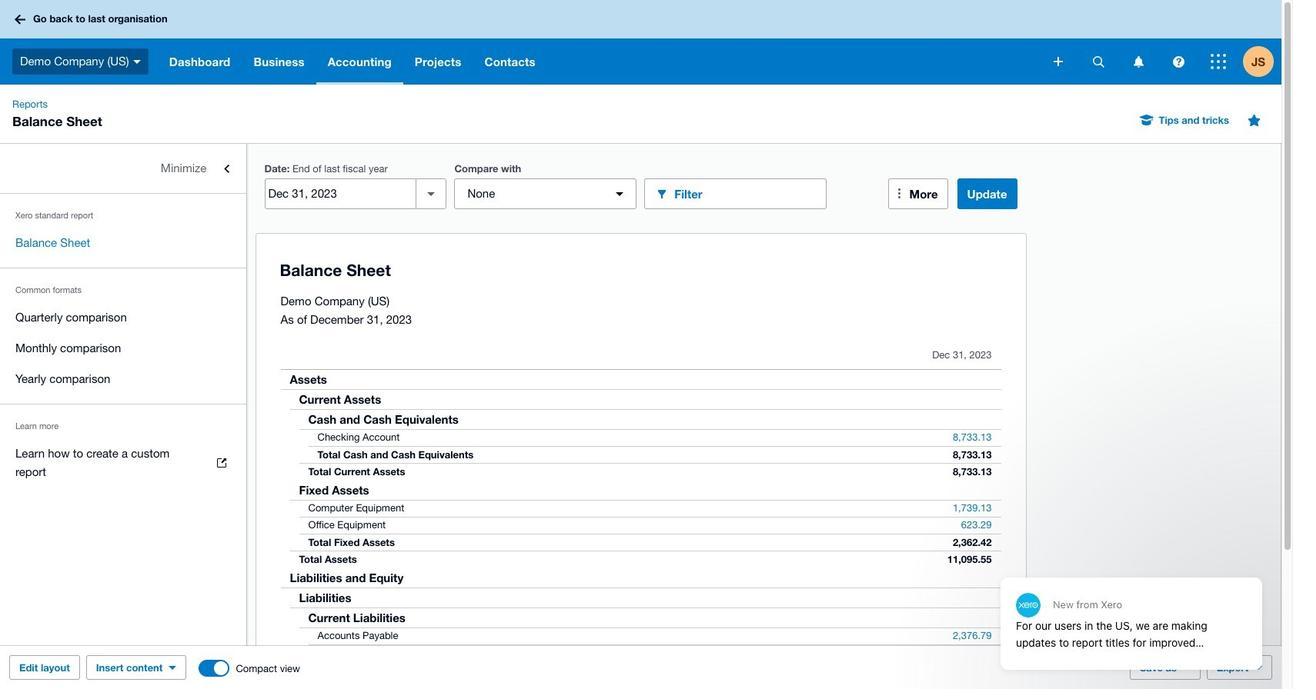 Task type: vqa. For each thing, say whether or not it's contained in the screenshot.
the Payable related to Dec 2, 2023
no



Task type: describe. For each thing, give the bounding box(es) containing it.
Select end date field
[[265, 179, 416, 209]]

0 horizontal spatial svg image
[[15, 14, 25, 24]]

1 horizontal spatial svg image
[[1133, 56, 1143, 67]]

2 horizontal spatial svg image
[[1173, 56, 1184, 67]]

report output element
[[281, 342, 1001, 690]]



Task type: locate. For each thing, give the bounding box(es) containing it.
remove from favorites image
[[1238, 105, 1269, 135]]

dialog
[[993, 540, 1270, 682]]

Report title field
[[276, 253, 995, 289]]

svg image
[[1211, 54, 1226, 69], [1093, 56, 1104, 67], [1054, 57, 1063, 66], [133, 60, 141, 64]]

svg image
[[15, 14, 25, 24], [1133, 56, 1143, 67], [1173, 56, 1184, 67]]

banner
[[0, 0, 1282, 85]]

list of convenience dates image
[[416, 179, 447, 209]]



